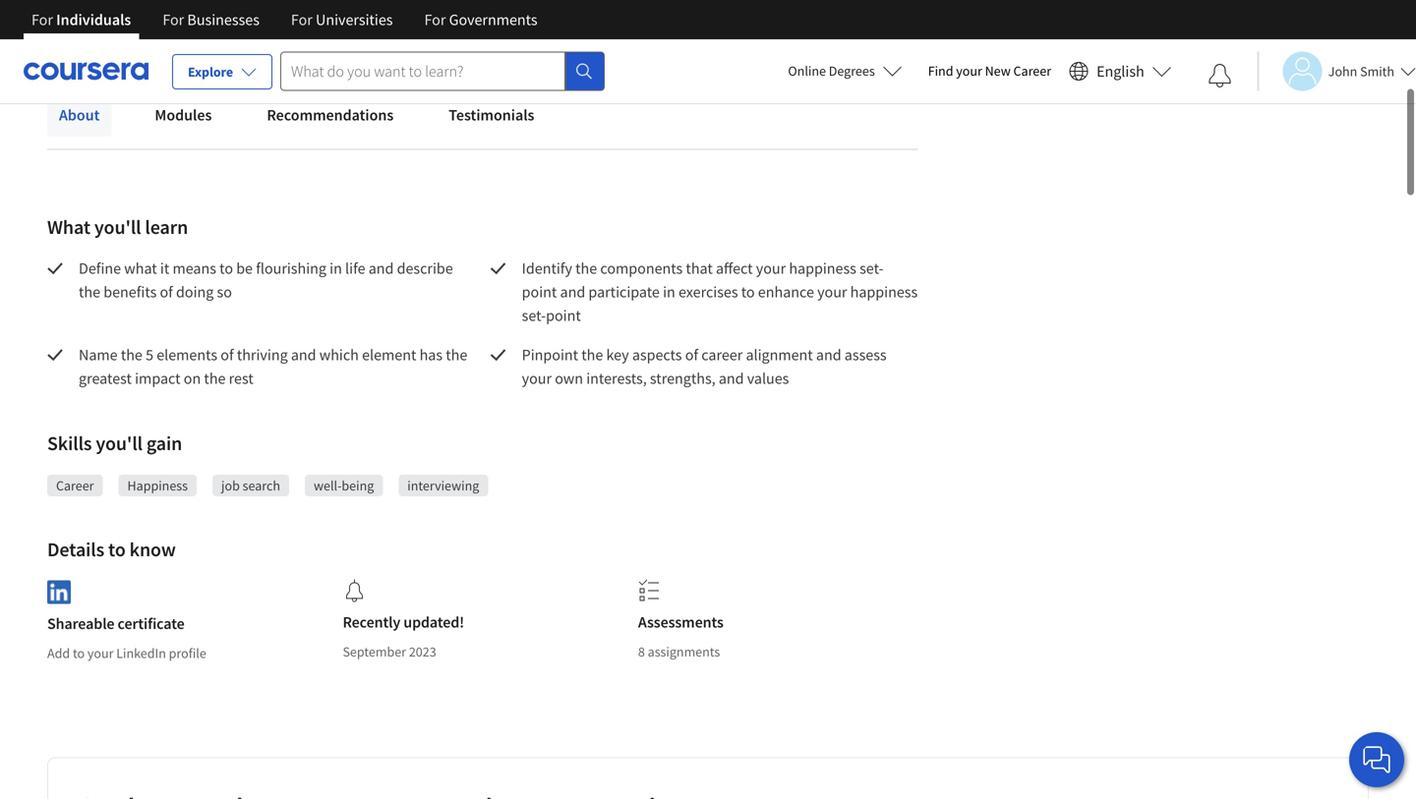 Task type: vqa. For each thing, say whether or not it's contained in the screenshot.
'degree'
no



Task type: locate. For each thing, give the bounding box(es) containing it.
1 vertical spatial career
[[56, 477, 94, 495]]

on
[[184, 369, 201, 389]]

skills
[[47, 431, 92, 456]]

identify the components that affect your happiness set- point and participate in exercises to enhance your happiness set-point
[[522, 259, 921, 326]]

job
[[221, 477, 240, 495]]

the down define
[[79, 282, 100, 302]]

which
[[320, 345, 359, 365]]

0 vertical spatial career
[[1014, 62, 1052, 80]]

john smith
[[1329, 62, 1395, 80]]

2023
[[409, 643, 437, 661]]

to
[[220, 259, 233, 278], [742, 282, 755, 302], [108, 538, 126, 562], [73, 645, 85, 663]]

john
[[1329, 62, 1358, 80]]

what you'll learn
[[47, 215, 188, 240]]

explore button
[[172, 54, 273, 90]]

in down the "components" in the left top of the page
[[663, 282, 676, 302]]

september
[[343, 643, 406, 661]]

0 vertical spatial happiness
[[789, 259, 857, 278]]

1 horizontal spatial career
[[1014, 62, 1052, 80]]

set- up 'pinpoint'
[[522, 306, 546, 326]]

your down 'pinpoint'
[[522, 369, 552, 389]]

you'll up define
[[94, 215, 141, 240]]

0 horizontal spatial of
[[160, 282, 173, 302]]

of up strengths,
[[685, 345, 699, 365]]

well-being
[[314, 477, 374, 495]]

of inside name the 5 elements of thriving and which element has the greatest impact on the rest
[[221, 345, 234, 365]]

september 2023
[[343, 643, 437, 661]]

search
[[243, 477, 280, 495]]

banner navigation
[[16, 0, 554, 39]]

to inside define what it means to be flourishing in life and describe the benefits of doing so
[[220, 259, 233, 278]]

of for pinpoint
[[685, 345, 699, 365]]

for left universities
[[291, 10, 313, 30]]

in inside define what it means to be flourishing in life and describe the benefits of doing so
[[330, 259, 342, 278]]

of
[[160, 282, 173, 302], [221, 345, 234, 365], [685, 345, 699, 365]]

your
[[957, 62, 983, 80], [756, 259, 786, 278], [818, 282, 848, 302], [522, 369, 552, 389], [87, 645, 114, 663]]

0 horizontal spatial career
[[56, 477, 94, 495]]

for individuals
[[31, 10, 131, 30]]

1 vertical spatial you'll
[[96, 431, 143, 456]]

0 vertical spatial you'll
[[94, 215, 141, 240]]

for left businesses
[[163, 10, 184, 30]]

happiness
[[789, 259, 857, 278], [851, 282, 918, 302]]

to down affect
[[742, 282, 755, 302]]

1 horizontal spatial in
[[663, 282, 676, 302]]

enhance
[[758, 282, 815, 302]]

happiness up "enhance"
[[789, 259, 857, 278]]

define what it means to be flourishing in life and describe the benefits of doing so
[[79, 259, 456, 302]]

strengths,
[[650, 369, 716, 389]]

job search
[[221, 477, 280, 495]]

the
[[576, 259, 597, 278], [79, 282, 100, 302], [121, 345, 143, 365], [446, 345, 468, 365], [582, 345, 603, 365], [204, 369, 226, 389]]

1 vertical spatial in
[[663, 282, 676, 302]]

happiness
[[127, 477, 188, 495]]

0 vertical spatial in
[[330, 259, 342, 278]]

smith
[[1361, 62, 1395, 80]]

3 for from the left
[[291, 10, 313, 30]]

2 for from the left
[[163, 10, 184, 30]]

recommendations
[[267, 105, 394, 125]]

0 horizontal spatial in
[[330, 259, 342, 278]]

greatest
[[79, 369, 132, 389]]

What do you want to learn? text field
[[280, 52, 566, 91]]

assess
[[845, 345, 887, 365]]

career
[[1014, 62, 1052, 80], [56, 477, 94, 495]]

and down identify
[[560, 282, 586, 302]]

doing
[[176, 282, 214, 302]]

happiness up assess
[[851, 282, 918, 302]]

and inside define what it means to be flourishing in life and describe the benefits of doing so
[[369, 259, 394, 278]]

what
[[47, 215, 91, 240]]

point down identify
[[522, 282, 557, 302]]

and
[[369, 259, 394, 278], [560, 282, 586, 302], [291, 345, 316, 365], [817, 345, 842, 365], [719, 369, 744, 389]]

about link
[[47, 93, 112, 137]]

of down it
[[160, 282, 173, 302]]

components
[[601, 259, 683, 278]]

and right life
[[369, 259, 394, 278]]

for businesses
[[163, 10, 260, 30]]

1 horizontal spatial of
[[221, 345, 234, 365]]

5
[[146, 345, 154, 365]]

1 for from the left
[[31, 10, 53, 30]]

you'll for skills
[[96, 431, 143, 456]]

for for businesses
[[163, 10, 184, 30]]

gain
[[146, 431, 182, 456]]

in
[[330, 259, 342, 278], [663, 282, 676, 302]]

modules
[[155, 105, 212, 125]]

your inside pinpoint the key aspects of career alignment and assess your own interests, strengths, and values
[[522, 369, 552, 389]]

for left individuals
[[31, 10, 53, 30]]

4 for from the left
[[425, 10, 446, 30]]

point up 'pinpoint'
[[546, 306, 581, 326]]

for for governments
[[425, 10, 446, 30]]

2 horizontal spatial of
[[685, 345, 699, 365]]

online degrees button
[[773, 49, 919, 92]]

what
[[124, 259, 157, 278]]

profile
[[169, 645, 206, 663]]

aspects
[[632, 345, 682, 365]]

updated!
[[404, 613, 465, 633]]

and inside name the 5 elements of thriving and which element has the greatest impact on the rest
[[291, 345, 316, 365]]

8
[[638, 643, 645, 661]]

add
[[47, 645, 70, 663]]

in left life
[[330, 259, 342, 278]]

the left key
[[582, 345, 603, 365]]

own
[[555, 369, 584, 389]]

set- up assess
[[860, 259, 884, 278]]

set-
[[860, 259, 884, 278], [522, 306, 546, 326]]

0 horizontal spatial set-
[[522, 306, 546, 326]]

chat with us image
[[1362, 745, 1393, 776]]

the inside pinpoint the key aspects of career alignment and assess your own interests, strengths, and values
[[582, 345, 603, 365]]

degrees
[[829, 62, 875, 80]]

None search field
[[280, 52, 605, 91]]

of up rest
[[221, 345, 234, 365]]

your down "shareable certificate"
[[87, 645, 114, 663]]

it
[[160, 259, 169, 278]]

career right new
[[1014, 62, 1052, 80]]

of inside pinpoint the key aspects of career alignment and assess your own interests, strengths, and values
[[685, 345, 699, 365]]

you'll left gain
[[96, 431, 143, 456]]

well-
[[314, 477, 342, 495]]

linkedin
[[116, 645, 166, 663]]

and left assess
[[817, 345, 842, 365]]

element
[[362, 345, 417, 365]]

8 assignments
[[638, 643, 720, 661]]

point
[[522, 282, 557, 302], [546, 306, 581, 326]]

impact
[[135, 369, 181, 389]]

1 horizontal spatial set-
[[860, 259, 884, 278]]

for up what do you want to learn? text field
[[425, 10, 446, 30]]

career
[[702, 345, 743, 365]]

of for name
[[221, 345, 234, 365]]

you'll
[[94, 215, 141, 240], [96, 431, 143, 456]]

and left which
[[291, 345, 316, 365]]

the right identify
[[576, 259, 597, 278]]

online degrees
[[788, 62, 875, 80]]

career down skills
[[56, 477, 94, 495]]

to left be
[[220, 259, 233, 278]]



Task type: describe. For each thing, give the bounding box(es) containing it.
show notifications image
[[1209, 64, 1233, 88]]

find your new career link
[[919, 59, 1062, 84]]

john smith button
[[1258, 52, 1417, 91]]

for universities
[[291, 10, 393, 30]]

know
[[130, 538, 176, 562]]

benefits
[[104, 282, 157, 302]]

in inside identify the components that affect your happiness set- point and participate in exercises to enhance your happiness set-point
[[663, 282, 676, 302]]

0 vertical spatial point
[[522, 282, 557, 302]]

1 vertical spatial set-
[[522, 306, 546, 326]]

rest
[[229, 369, 254, 389]]

values
[[748, 369, 789, 389]]

for for universities
[[291, 10, 313, 30]]

explore
[[188, 63, 233, 81]]

define
[[79, 259, 121, 278]]

and inside identify the components that affect your happiness set- point and participate in exercises to enhance your happiness set-point
[[560, 282, 586, 302]]

to left know
[[108, 538, 126, 562]]

skills you'll gain
[[47, 431, 182, 456]]

universities
[[316, 10, 393, 30]]

shareable
[[47, 615, 115, 634]]

shareable certificate
[[47, 615, 185, 634]]

english
[[1097, 61, 1145, 81]]

identify
[[522, 259, 573, 278]]

that
[[686, 259, 713, 278]]

details
[[47, 538, 104, 562]]

1 vertical spatial point
[[546, 306, 581, 326]]

name the 5 elements of thriving and which element has the greatest impact on the rest
[[79, 345, 471, 389]]

the right on
[[204, 369, 226, 389]]

0 vertical spatial set-
[[860, 259, 884, 278]]

of inside define what it means to be flourishing in life and describe the benefits of doing so
[[160, 282, 173, 302]]

testimonials
[[449, 105, 535, 125]]

to inside identify the components that affect your happiness set- point and participate in exercises to enhance your happiness set-point
[[742, 282, 755, 302]]

exercises
[[679, 282, 738, 302]]

find
[[929, 62, 954, 80]]

recently
[[343, 613, 401, 633]]

find your new career
[[929, 62, 1052, 80]]

about
[[59, 105, 100, 125]]

recommendations link
[[255, 93, 406, 137]]

governments
[[449, 10, 538, 30]]

pinpoint
[[522, 345, 579, 365]]

for governments
[[425, 10, 538, 30]]

has
[[420, 345, 443, 365]]

means
[[173, 259, 216, 278]]

english button
[[1062, 39, 1180, 103]]

alignment
[[746, 345, 813, 365]]

individuals
[[56, 10, 131, 30]]

name
[[79, 345, 118, 365]]

the right has
[[446, 345, 468, 365]]

so
[[217, 282, 232, 302]]

add to your linkedin profile
[[47, 645, 206, 663]]

the inside identify the components that affect your happiness set- point and participate in exercises to enhance your happiness set-point
[[576, 259, 597, 278]]

for for individuals
[[31, 10, 53, 30]]

life
[[345, 259, 366, 278]]

assessments
[[638, 613, 724, 633]]

pinpoint the key aspects of career alignment and assess your own interests, strengths, and values
[[522, 345, 890, 389]]

participate
[[589, 282, 660, 302]]

you'll for what
[[94, 215, 141, 240]]

thriving
[[237, 345, 288, 365]]

describe
[[397, 259, 453, 278]]

to right 'add'
[[73, 645, 85, 663]]

learn
[[145, 215, 188, 240]]

your right the find in the right top of the page
[[957, 62, 983, 80]]

online
[[788, 62, 826, 80]]

new
[[986, 62, 1011, 80]]

elements
[[157, 345, 218, 365]]

the inside define what it means to be flourishing in life and describe the benefits of doing so
[[79, 282, 100, 302]]

and down career on the top of the page
[[719, 369, 744, 389]]

affect
[[716, 259, 753, 278]]

modules link
[[143, 93, 224, 137]]

key
[[607, 345, 629, 365]]

coursera image
[[24, 55, 149, 87]]

being
[[342, 477, 374, 495]]

be
[[236, 259, 253, 278]]

1 vertical spatial happiness
[[851, 282, 918, 302]]

your up "enhance"
[[756, 259, 786, 278]]

certificate
[[118, 615, 185, 634]]

interviewing
[[408, 477, 479, 495]]

flourishing
[[256, 259, 327, 278]]

assignments
[[648, 643, 720, 661]]

businesses
[[187, 10, 260, 30]]

your right "enhance"
[[818, 282, 848, 302]]

the left 5
[[121, 345, 143, 365]]

recently updated!
[[343, 613, 465, 633]]



